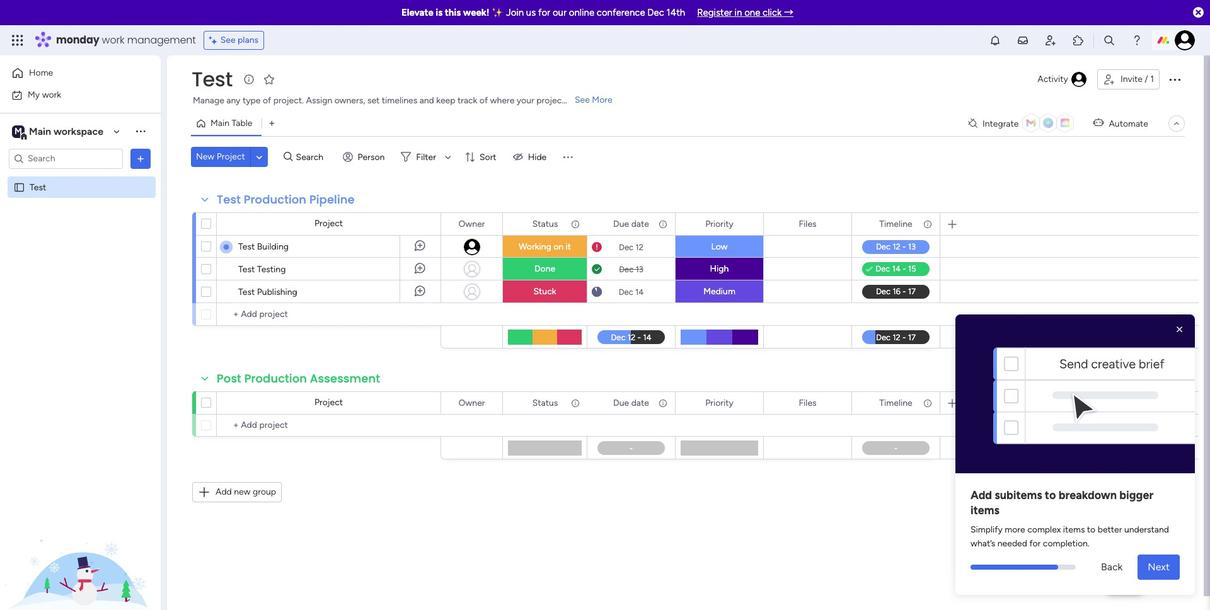 Task type: locate. For each thing, give the bounding box(es) containing it.
0 vertical spatial due date field
[[610, 217, 653, 231]]

priority for 2nd priority field
[[706, 398, 734, 408]]

date for test production pipeline
[[632, 219, 649, 229]]

items
[[971, 504, 1000, 518], [1064, 525, 1086, 536]]

lottie animation image
[[956, 320, 1196, 478], [0, 483, 161, 610]]

0 vertical spatial priority field
[[703, 217, 737, 231]]

for down complex
[[1030, 539, 1041, 549]]

0 horizontal spatial items
[[971, 504, 1000, 518]]

0 vertical spatial priority
[[706, 219, 734, 229]]

1 files field from the top
[[796, 217, 820, 231]]

options image for first "status" field from the top
[[570, 213, 579, 235]]

work right my
[[42, 89, 61, 100]]

to inside the simplify more complex items to better understand what's needed for completion.
[[1088, 525, 1096, 536]]

1 priority field from the top
[[703, 217, 737, 231]]

1 timeline from the top
[[880, 219, 913, 229]]

0 horizontal spatial lottie animation element
[[0, 483, 161, 610]]

lottie animation element
[[956, 315, 1196, 478], [0, 483, 161, 610]]

0 vertical spatial project
[[217, 151, 245, 162]]

filter button
[[396, 147, 456, 167]]

complex
[[1028, 525, 1062, 536]]

0 horizontal spatial for
[[538, 7, 551, 18]]

1 horizontal spatial of
[[480, 95, 488, 106]]

1 column information image from the left
[[571, 398, 581, 408]]

dec left 14th at right
[[648, 7, 665, 18]]

1 status field from the top
[[530, 217, 561, 231]]

1 vertical spatial see
[[575, 95, 590, 105]]

1 vertical spatial files field
[[796, 396, 820, 410]]

low
[[712, 242, 728, 252]]

0 vertical spatial to
[[1045, 489, 1056, 503]]

0 horizontal spatial see
[[221, 35, 236, 45]]

options image for first timeline field from the bottom
[[923, 393, 931, 414]]

autopilot image
[[1094, 115, 1104, 131]]

for inside the simplify more complex items to better understand what's needed for completion.
[[1030, 539, 1041, 549]]

column information image for first timeline field
[[923, 219, 933, 229]]

it
[[566, 242, 571, 252]]

0 vertical spatial timeline
[[880, 219, 913, 229]]

dec
[[648, 7, 665, 18], [619, 242, 634, 252], [619, 265, 634, 274], [619, 287, 634, 297]]

lottie animation image for the topmost lottie animation element
[[956, 320, 1196, 478]]

items up completion.
[[1064, 525, 1086, 536]]

1 owner field from the top
[[456, 217, 488, 231]]

work inside button
[[42, 89, 61, 100]]

project right new
[[217, 151, 245, 162]]

1 horizontal spatial work
[[102, 33, 125, 47]]

column information image for due date field related to test production pipeline
[[658, 219, 668, 229]]

select product image
[[11, 34, 24, 47]]

test
[[192, 65, 233, 93], [30, 182, 46, 193], [217, 192, 241, 207], [238, 242, 255, 252], [238, 264, 255, 275], [238, 287, 255, 298]]

where
[[490, 95, 515, 106]]

1 horizontal spatial items
[[1064, 525, 1086, 536]]

high
[[710, 264, 729, 274]]

public board image
[[13, 181, 25, 193]]

2 due date from the top
[[614, 398, 649, 408]]

Priority field
[[703, 217, 737, 231], [703, 396, 737, 410]]

0 horizontal spatial column information image
[[571, 398, 581, 408]]

conference
[[597, 7, 645, 18]]

2 files from the top
[[799, 398, 817, 408]]

project down assessment
[[315, 397, 343, 408]]

1 vertical spatial due date field
[[610, 396, 653, 410]]

1 of from the left
[[263, 95, 271, 106]]

2 status from the top
[[533, 398, 558, 408]]

angle down image
[[256, 152, 262, 162]]

Owner field
[[456, 217, 488, 231], [456, 396, 488, 410]]

workspace image
[[12, 125, 25, 138]]

1 vertical spatial status
[[533, 398, 558, 408]]

date
[[632, 219, 649, 229], [632, 398, 649, 408]]

1 horizontal spatial lottie animation element
[[956, 315, 1196, 478]]

1 vertical spatial priority field
[[703, 396, 737, 410]]

1 vertical spatial timeline field
[[877, 396, 916, 410]]

register
[[698, 7, 733, 18]]

main right the workspace icon
[[29, 125, 51, 137]]

1 vertical spatial status field
[[530, 396, 561, 410]]

priority for 2nd priority field from the bottom
[[706, 219, 734, 229]]

main inside button
[[211, 118, 230, 129]]

to right subitems
[[1045, 489, 1056, 503]]

notifications image
[[989, 34, 1002, 47]]

any
[[227, 95, 241, 106]]

invite
[[1121, 74, 1143, 84]]

main table button
[[191, 114, 262, 134]]

progress bar
[[971, 565, 1059, 570]]

1 vertical spatial priority
[[706, 398, 734, 408]]

0 vertical spatial production
[[244, 192, 307, 207]]

add for add subitems to breakdown bigger items
[[971, 489, 993, 503]]

status for 1st "status" field from the bottom of the page
[[533, 398, 558, 408]]

work right monday
[[102, 33, 125, 47]]

2 timeline from the top
[[880, 398, 913, 408]]

test left building
[[238, 242, 255, 252]]

1 vertical spatial items
[[1064, 525, 1086, 536]]

see more link
[[574, 94, 614, 107]]

due for test production pipeline
[[614, 219, 629, 229]]

1 vertical spatial lottie animation element
[[0, 483, 161, 610]]

1 horizontal spatial lottie animation image
[[956, 320, 1196, 478]]

simplify
[[971, 525, 1003, 536]]

0 vertical spatial + add project text field
[[223, 307, 435, 322]]

1 horizontal spatial for
[[1030, 539, 1041, 549]]

add new group
[[216, 487, 276, 498]]

test for test building
[[238, 242, 255, 252]]

see for see plans
[[221, 35, 236, 45]]

0 vertical spatial status field
[[530, 217, 561, 231]]

dec left 14 on the top
[[619, 287, 634, 297]]

1 horizontal spatial see
[[575, 95, 590, 105]]

1 due date field from the top
[[610, 217, 653, 231]]

test down test testing at top
[[238, 287, 255, 298]]

see inside see more link
[[575, 95, 590, 105]]

Files field
[[796, 217, 820, 231], [796, 396, 820, 410]]

stands.
[[568, 95, 596, 106]]

week!
[[463, 7, 490, 18]]

2 owner from the top
[[459, 398, 485, 408]]

back button
[[1092, 555, 1133, 580]]

0 horizontal spatial to
[[1045, 489, 1056, 503]]

see inside see plans button
[[221, 35, 236, 45]]

project down 'pipeline'
[[315, 218, 343, 229]]

dec for dec 14
[[619, 287, 634, 297]]

dec left 13
[[619, 265, 634, 274]]

automate
[[1109, 118, 1149, 129]]

my work button
[[8, 85, 136, 105]]

add inside add subitems to breakdown bigger items
[[971, 489, 993, 503]]

items inside add subitems to breakdown bigger items
[[971, 504, 1000, 518]]

column information image
[[571, 398, 581, 408], [923, 398, 933, 408]]

status
[[533, 219, 558, 229], [533, 398, 558, 408]]

main for main table
[[211, 118, 230, 129]]

test for test production pipeline
[[217, 192, 241, 207]]

dec for dec 13
[[619, 265, 634, 274]]

1 due date from the top
[[614, 219, 649, 229]]

0 vertical spatial timeline field
[[877, 217, 916, 231]]

/
[[1145, 74, 1149, 84]]

test left testing
[[238, 264, 255, 275]]

options image for due date field related to test production pipeline
[[658, 213, 667, 235]]

2 column information image from the left
[[923, 398, 933, 408]]

add for add new group
[[216, 487, 232, 498]]

1 priority from the top
[[706, 219, 734, 229]]

collapse board header image
[[1172, 119, 1182, 129]]

14th
[[667, 7, 686, 18]]

0 horizontal spatial add
[[216, 487, 232, 498]]

better
[[1098, 525, 1123, 536]]

1 vertical spatial date
[[632, 398, 649, 408]]

items up simplify
[[971, 504, 1000, 518]]

1 horizontal spatial main
[[211, 118, 230, 129]]

0 vertical spatial due date
[[614, 219, 649, 229]]

1 vertical spatial files
[[799, 398, 817, 408]]

1 vertical spatial for
[[1030, 539, 1041, 549]]

0 vertical spatial for
[[538, 7, 551, 18]]

add subitems to breakdown bigger items
[[971, 489, 1154, 518]]

production down v2 search icon
[[244, 192, 307, 207]]

1 vertical spatial due
[[614, 398, 629, 408]]

1 timeline field from the top
[[877, 217, 916, 231]]

see
[[221, 35, 236, 45], [575, 95, 590, 105]]

understand
[[1125, 525, 1170, 536]]

1 date from the top
[[632, 219, 649, 229]]

option
[[0, 176, 161, 178]]

add view image
[[269, 119, 275, 128]]

1 files from the top
[[799, 219, 817, 229]]

new project button
[[191, 147, 250, 167]]

test production pipeline
[[217, 192, 355, 207]]

keep
[[437, 95, 456, 106]]

production for post
[[244, 371, 307, 387]]

1 vertical spatial owner field
[[456, 396, 488, 410]]

✨
[[492, 7, 504, 18]]

invite / 1 button
[[1098, 69, 1160, 90]]

0 vertical spatial work
[[102, 33, 125, 47]]

Due date field
[[610, 217, 653, 231], [610, 396, 653, 410]]

add
[[216, 487, 232, 498], [971, 489, 993, 503]]

1 vertical spatial timeline
[[880, 398, 913, 408]]

workspace options image
[[134, 125, 147, 138]]

1 horizontal spatial add
[[971, 489, 993, 503]]

dec 12
[[619, 242, 644, 252]]

see plans button
[[203, 31, 264, 50]]

2 status field from the top
[[530, 396, 561, 410]]

completion.
[[1044, 539, 1090, 549]]

to
[[1045, 489, 1056, 503], [1088, 525, 1096, 536]]

1 vertical spatial lottie animation image
[[0, 483, 161, 610]]

dec left the 12
[[619, 242, 634, 252]]

options image
[[1168, 72, 1183, 87], [570, 213, 579, 235], [658, 213, 667, 235], [485, 393, 494, 414], [658, 393, 667, 414], [923, 393, 931, 414]]

hide button
[[508, 147, 554, 167]]

files for 2nd files field
[[799, 398, 817, 408]]

see for see more
[[575, 95, 590, 105]]

2 priority field from the top
[[703, 396, 737, 410]]

add left the new on the left bottom of the page
[[216, 487, 232, 498]]

+ Add project text field
[[223, 307, 435, 322], [223, 418, 435, 433]]

sort
[[480, 152, 497, 162]]

see left more
[[575, 95, 590, 105]]

14
[[636, 287, 644, 297]]

add inside button
[[216, 487, 232, 498]]

0 vertical spatial owner field
[[456, 217, 488, 231]]

this
[[445, 7, 461, 18]]

1 status from the top
[[533, 219, 558, 229]]

1 vertical spatial project
[[315, 218, 343, 229]]

1 vertical spatial + add project text field
[[223, 418, 435, 433]]

production
[[244, 192, 307, 207], [244, 371, 307, 387]]

main
[[211, 118, 230, 129], [29, 125, 51, 137]]

Timeline field
[[877, 217, 916, 231], [877, 396, 916, 410]]

see left the plans
[[221, 35, 236, 45]]

add up simplify
[[971, 489, 993, 503]]

post
[[217, 371, 241, 387]]

1 vertical spatial work
[[42, 89, 61, 100]]

main left table
[[211, 118, 230, 129]]

timeline for first timeline field
[[880, 219, 913, 229]]

2 due date field from the top
[[610, 396, 653, 410]]

search everything image
[[1104, 34, 1116, 47]]

1 due from the top
[[614, 219, 629, 229]]

0 vertical spatial date
[[632, 219, 649, 229]]

1 vertical spatial due date
[[614, 398, 649, 408]]

testing
[[257, 264, 286, 275]]

of right track
[[480, 95, 488, 106]]

2 vertical spatial project
[[315, 397, 343, 408]]

Search in workspace field
[[26, 151, 105, 166]]

production for test
[[244, 192, 307, 207]]

due
[[614, 219, 629, 229], [614, 398, 629, 408]]

1 vertical spatial production
[[244, 371, 307, 387]]

1 horizontal spatial to
[[1088, 525, 1096, 536]]

due date
[[614, 219, 649, 229], [614, 398, 649, 408]]

1 vertical spatial to
[[1088, 525, 1096, 536]]

timelines
[[382, 95, 418, 106]]

see more
[[575, 95, 613, 105]]

0 vertical spatial see
[[221, 35, 236, 45]]

Status field
[[530, 217, 561, 231], [530, 396, 561, 410]]

1
[[1151, 74, 1155, 84]]

menu image
[[562, 151, 575, 163]]

2 + add project text field from the top
[[223, 418, 435, 433]]

more
[[1005, 525, 1026, 536]]

0 vertical spatial status
[[533, 219, 558, 229]]

column information image for status
[[571, 398, 581, 408]]

Search field
[[293, 148, 331, 166]]

1 vertical spatial owner
[[459, 398, 485, 408]]

work for monday
[[102, 33, 125, 47]]

2 date from the top
[[632, 398, 649, 408]]

owner
[[459, 219, 485, 229], [459, 398, 485, 408]]

for right us
[[538, 7, 551, 18]]

production right post
[[244, 371, 307, 387]]

0 vertical spatial due
[[614, 219, 629, 229]]

work
[[102, 33, 125, 47], [42, 89, 61, 100]]

0 vertical spatial owner
[[459, 219, 485, 229]]

test down new project button
[[217, 192, 241, 207]]

timeline for first timeline field from the bottom
[[880, 398, 913, 408]]

0 horizontal spatial main
[[29, 125, 51, 137]]

test inside field
[[217, 192, 241, 207]]

arrow down image
[[441, 149, 456, 165]]

0 horizontal spatial lottie animation image
[[0, 483, 161, 610]]

test right public board image
[[30, 182, 46, 193]]

v2 done deadline image
[[592, 263, 602, 275]]

0 horizontal spatial of
[[263, 95, 271, 106]]

0 vertical spatial lottie animation image
[[956, 320, 1196, 478]]

0 vertical spatial files field
[[796, 217, 820, 231]]

needed
[[998, 539, 1028, 549]]

0 vertical spatial items
[[971, 504, 1000, 518]]

+ add project text field down publishing
[[223, 307, 435, 322]]

to left better
[[1088, 525, 1096, 536]]

column information image
[[571, 219, 581, 229], [658, 219, 668, 229], [923, 219, 933, 229], [658, 398, 668, 408]]

2 due from the top
[[614, 398, 629, 408]]

home
[[29, 67, 53, 78]]

0 vertical spatial files
[[799, 219, 817, 229]]

options image
[[134, 152, 147, 165], [485, 213, 494, 235], [746, 213, 755, 235], [834, 213, 843, 235], [923, 213, 931, 235], [570, 393, 579, 414]]

person button
[[338, 147, 392, 167]]

next button
[[1138, 555, 1180, 580]]

Post Production Assessment field
[[214, 371, 383, 387]]

+ add project text field down assessment
[[223, 418, 435, 433]]

of right type at the left top of page
[[263, 95, 271, 106]]

main inside workspace selection element
[[29, 125, 51, 137]]

2 priority from the top
[[706, 398, 734, 408]]

dec 14
[[619, 287, 644, 297]]

1 horizontal spatial column information image
[[923, 398, 933, 408]]

timeline
[[880, 219, 913, 229], [880, 398, 913, 408]]

0 horizontal spatial work
[[42, 89, 61, 100]]

items inside the simplify more complex items to better understand what's needed for completion.
[[1064, 525, 1086, 536]]

sort button
[[460, 147, 504, 167]]



Task type: describe. For each thing, give the bounding box(es) containing it.
due date field for test production pipeline
[[610, 217, 653, 231]]

pipeline
[[310, 192, 355, 207]]

manage any type of project. assign owners, set timelines and keep track of where your project stands.
[[193, 95, 596, 106]]

project inside button
[[217, 151, 245, 162]]

owners,
[[335, 95, 365, 106]]

Test field
[[189, 65, 236, 93]]

in
[[735, 7, 743, 18]]

new project
[[196, 151, 245, 162]]

breakdown
[[1059, 489, 1117, 503]]

13
[[636, 265, 644, 274]]

on
[[554, 242, 564, 252]]

test for test publishing
[[238, 287, 255, 298]]

due date for assessment
[[614, 398, 649, 408]]

hide
[[528, 152, 547, 162]]

close image
[[1174, 323, 1187, 336]]

test list box
[[0, 174, 161, 368]]

column information image for first "status" field from the top
[[571, 219, 581, 229]]

new
[[196, 151, 215, 162]]

table
[[232, 118, 253, 129]]

one
[[745, 7, 761, 18]]

bigger
[[1120, 489, 1154, 503]]

date for post production assessment
[[632, 398, 649, 408]]

more
[[592, 95, 613, 105]]

add to favorites image
[[263, 73, 275, 85]]

lottie animation image for bottom lottie animation element
[[0, 483, 161, 610]]

show board description image
[[241, 73, 257, 86]]

test testing
[[238, 264, 286, 275]]

0 vertical spatial lottie animation element
[[956, 315, 1196, 478]]

register in one click → link
[[698, 7, 794, 18]]

track
[[458, 95, 478, 106]]

our
[[553, 7, 567, 18]]

test up manage
[[192, 65, 233, 93]]

2 of from the left
[[480, 95, 488, 106]]

help
[[1114, 579, 1137, 591]]

due date field for post production assessment
[[610, 396, 653, 410]]

building
[[257, 242, 289, 252]]

publishing
[[257, 287, 298, 298]]

project
[[537, 95, 565, 106]]

column information image for post production assessment's due date field
[[658, 398, 668, 408]]

medium
[[704, 286, 736, 297]]

elevate
[[402, 7, 434, 18]]

dapulse integrations image
[[969, 119, 978, 128]]

1 + add project text field from the top
[[223, 307, 435, 322]]

james peterson image
[[1175, 30, 1196, 50]]

register in one click →
[[698, 7, 794, 18]]

Test Production Pipeline field
[[214, 192, 358, 208]]

help image
[[1131, 34, 1144, 47]]

manage
[[193, 95, 224, 106]]

project for post production assessment
[[315, 397, 343, 408]]

to inside add subitems to breakdown bigger items
[[1045, 489, 1056, 503]]

→
[[785, 7, 794, 18]]

dec for dec 12
[[619, 242, 634, 252]]

your
[[517, 95, 535, 106]]

test building
[[238, 242, 289, 252]]

main workspace
[[29, 125, 103, 137]]

home button
[[8, 63, 136, 83]]

and
[[420, 95, 434, 106]]

see plans
[[221, 35, 259, 45]]

2 files field from the top
[[796, 396, 820, 410]]

dapulse checkmark sign image
[[866, 262, 873, 277]]

my
[[28, 89, 40, 100]]

join
[[506, 7, 524, 18]]

assign
[[306, 95, 332, 106]]

workspace selection element
[[12, 124, 105, 140]]

inbox image
[[1017, 34, 1030, 47]]

v2 overdue deadline image
[[592, 241, 602, 253]]

project for test production pipeline
[[315, 218, 343, 229]]

dec 13
[[619, 265, 644, 274]]

test for test testing
[[238, 264, 255, 275]]

main for main workspace
[[29, 125, 51, 137]]

main table
[[211, 118, 253, 129]]

monday work management
[[56, 33, 196, 47]]

test inside list box
[[30, 182, 46, 193]]

back
[[1102, 561, 1123, 573]]

done
[[535, 264, 556, 274]]

subitems
[[995, 489, 1043, 503]]

12
[[636, 242, 644, 252]]

online
[[569, 7, 595, 18]]

2 timeline field from the top
[[877, 396, 916, 410]]

status for first "status" field from the top
[[533, 219, 558, 229]]

test publishing
[[238, 287, 298, 298]]

monday
[[56, 33, 99, 47]]

management
[[127, 33, 196, 47]]

work for my
[[42, 89, 61, 100]]

filter
[[416, 152, 436, 162]]

type
[[243, 95, 261, 106]]

elevate is this week! ✨ join us for our online conference dec 14th
[[402, 7, 686, 18]]

project.
[[273, 95, 304, 106]]

my work
[[28, 89, 61, 100]]

group
[[253, 487, 276, 498]]

options image for post production assessment's due date field
[[658, 393, 667, 414]]

due for post production assessment
[[614, 398, 629, 408]]

column information image for timeline
[[923, 398, 933, 408]]

1 owner from the top
[[459, 219, 485, 229]]

apps image
[[1073, 34, 1085, 47]]

integrate
[[983, 118, 1019, 129]]

next
[[1149, 561, 1170, 573]]

what's
[[971, 539, 996, 549]]

plans
[[238, 35, 259, 45]]

invite members image
[[1045, 34, 1058, 47]]

working on it
[[519, 242, 571, 252]]

simplify more complex items to better understand what's needed for completion.
[[971, 525, 1170, 549]]

help button
[[1104, 574, 1148, 595]]

files for 1st files field
[[799, 219, 817, 229]]

due date for pipeline
[[614, 219, 649, 229]]

v2 search image
[[284, 150, 293, 164]]

m
[[15, 126, 22, 137]]

2 owner field from the top
[[456, 396, 488, 410]]

set
[[368, 95, 380, 106]]

person
[[358, 152, 385, 162]]

workspace
[[54, 125, 103, 137]]

post production assessment
[[217, 371, 380, 387]]

stuck
[[534, 286, 557, 297]]

assessment
[[310, 371, 380, 387]]



Task type: vqa. For each thing, say whether or not it's contained in the screenshot.
topmost with
no



